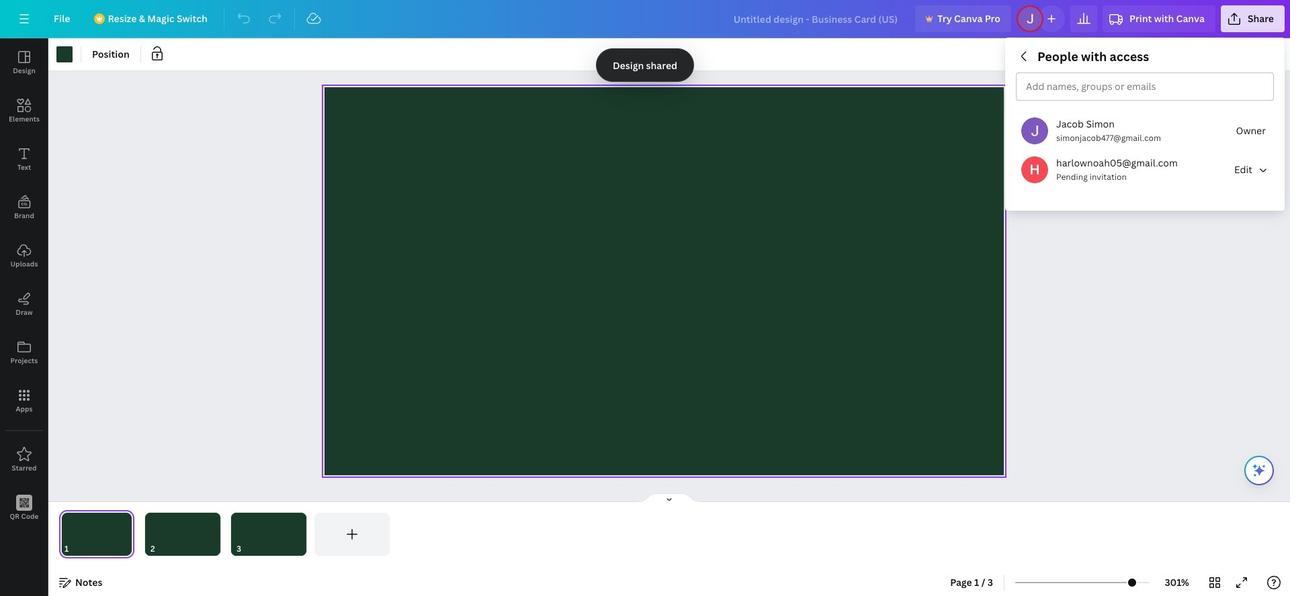 Task type: describe. For each thing, give the bounding box(es) containing it.
#1a3b29 image
[[56, 46, 73, 63]]

Add names, groups or emails text field
[[1021, 77, 1156, 97]]

page 1 image
[[59, 514, 134, 557]]

harlownoah05@gmail.com image
[[1022, 157, 1049, 183]]

side panel tab list
[[0, 38, 48, 533]]



Task type: vqa. For each thing, say whether or not it's contained in the screenshot.
Can edit button
yes



Task type: locate. For each thing, give the bounding box(es) containing it.
main menu bar
[[0, 0, 1290, 38]]

harlownoah05@gmail.com element
[[1022, 157, 1049, 183]]

group
[[1016, 48, 1274, 200]]

Design title text field
[[723, 5, 910, 32]]

hide pages image
[[637, 493, 702, 504]]

canva assistant image
[[1251, 463, 1268, 479]]

Page title text field
[[75, 543, 80, 557]]

Zoom button
[[1155, 573, 1199, 594]]

Can edit button
[[1229, 157, 1274, 183]]



